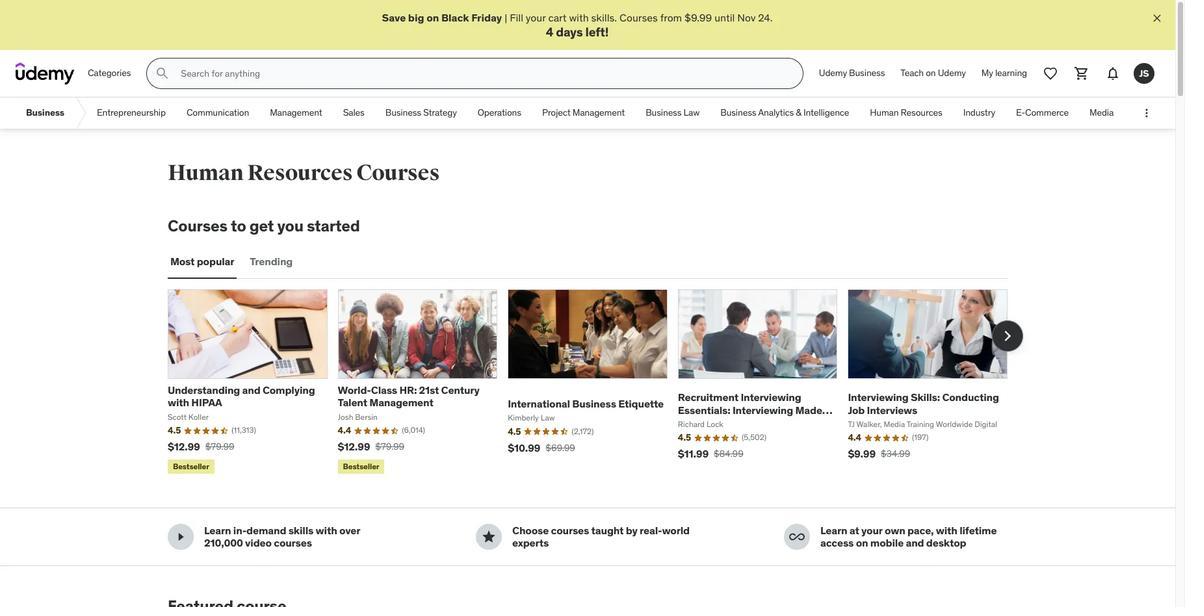 Task type: describe. For each thing, give the bounding box(es) containing it.
video
[[245, 537, 272, 550]]

on inside learn at your own pace, with lifetime access on mobile and desktop
[[856, 537, 869, 550]]

media link
[[1080, 98, 1125, 129]]

business strategy link
[[375, 98, 468, 129]]

black
[[442, 11, 469, 24]]

skills.
[[592, 11, 617, 24]]

desktop
[[927, 537, 967, 550]]

big
[[408, 11, 424, 24]]

sales
[[343, 107, 365, 119]]

close image
[[1151, 12, 1164, 25]]

resources for human resources
[[901, 107, 943, 119]]

most popular button
[[168, 247, 237, 278]]

business law link
[[636, 98, 710, 129]]

learn for learn at your own pace, with lifetime access on mobile and desktop
[[821, 524, 848, 537]]

interviewing inside interviewing skills: conducting job interviews
[[848, 391, 909, 404]]

century
[[441, 384, 480, 397]]

understanding and complying with hipaa
[[168, 384, 315, 409]]

communication link
[[176, 98, 260, 129]]

with inside save big on black friday | fill your cart with skills. courses from $9.99 until nov 24. 4 days left!
[[569, 11, 589, 24]]

your inside learn at your own pace, with lifetime access on mobile and desktop
[[862, 524, 883, 537]]

courses inside save big on black friday | fill your cart with skills. courses from $9.99 until nov 24. 4 days left!
[[620, 11, 658, 24]]

choose courses taught by real-world experts
[[513, 524, 690, 550]]

0 horizontal spatial management
[[270, 107, 322, 119]]

learn in-demand skills with over 210,000 video courses
[[204, 524, 360, 550]]

courses to get you started
[[168, 216, 360, 236]]

recruitment interviewing essentials: interviewing made easy link
[[678, 391, 833, 429]]

and inside learn at your own pace, with lifetime access on mobile and desktop
[[906, 537, 925, 550]]

interviewing left made
[[733, 404, 794, 417]]

intelligence
[[804, 107, 850, 119]]

easy
[[678, 416, 701, 429]]

popular
[[197, 255, 234, 268]]

4
[[546, 24, 554, 40]]

to
[[231, 216, 246, 236]]

human resources courses
[[168, 159, 440, 187]]

medium image for learn at your own pace, with lifetime access on mobile and desktop
[[790, 530, 805, 545]]

world
[[662, 524, 690, 537]]

learn for learn in-demand skills with over 210,000 video courses
[[204, 524, 231, 537]]

mobile
[[871, 537, 904, 550]]

pace,
[[908, 524, 934, 537]]

recruitment
[[678, 391, 739, 404]]

business left teach
[[850, 67, 885, 79]]

law
[[684, 107, 700, 119]]

conducting
[[943, 391, 1000, 404]]

world-class hr: 21st century talent management link
[[338, 384, 480, 409]]

over
[[339, 524, 360, 537]]

arrow pointing to subcategory menu links image
[[75, 98, 86, 129]]

business law
[[646, 107, 700, 119]]

taught
[[592, 524, 624, 537]]

my learning
[[982, 67, 1028, 79]]

learning
[[996, 67, 1028, 79]]

business for business law
[[646, 107, 682, 119]]

world-
[[338, 384, 371, 397]]

wishlist image
[[1043, 66, 1059, 81]]

friday
[[472, 11, 502, 24]]

with inside understanding and complying with hipaa
[[168, 396, 189, 409]]

media
[[1090, 107, 1114, 119]]

own
[[885, 524, 906, 537]]

experts
[[513, 537, 549, 550]]

entrepreneurship link
[[86, 98, 176, 129]]

talent
[[338, 396, 367, 409]]

management inside world-class hr: 21st century talent management
[[370, 396, 434, 409]]

cart
[[549, 11, 567, 24]]

most
[[170, 255, 195, 268]]

submit search image
[[155, 66, 171, 81]]

more subcategory menu links image
[[1141, 107, 1154, 120]]

notifications image
[[1106, 66, 1121, 81]]

business inside carousel element
[[573, 397, 617, 410]]

understanding and complying with hipaa link
[[168, 384, 315, 409]]

until
[[715, 11, 735, 24]]

save big on black friday | fill your cart with skills. courses from $9.99 until nov 24. 4 days left!
[[382, 11, 773, 40]]

interviewing right recruitment
[[741, 391, 802, 404]]

job
[[848, 404, 865, 417]]

at
[[850, 524, 860, 537]]

with inside learn at your own pace, with lifetime access on mobile and desktop
[[936, 524, 958, 537]]

on inside save big on black friday | fill your cart with skills. courses from $9.99 until nov 24. 4 days left!
[[427, 11, 439, 24]]

business analytics & intelligence
[[721, 107, 850, 119]]

learn at your own pace, with lifetime access on mobile and desktop
[[821, 524, 997, 550]]

courses inside learn in-demand skills with over 210,000 video courses
[[274, 537, 312, 550]]

medium image for learn in-demand skills with over 210,000 video courses
[[173, 530, 189, 545]]

industry
[[964, 107, 996, 119]]

e-
[[1017, 107, 1026, 119]]

categories
[[88, 67, 131, 79]]

recruitment interviewing essentials: interviewing made easy
[[678, 391, 823, 429]]

management link
[[260, 98, 333, 129]]

Search for anything text field
[[178, 63, 788, 85]]

from
[[661, 11, 682, 24]]

international business etiquette link
[[508, 397, 664, 410]]



Task type: locate. For each thing, give the bounding box(es) containing it.
learn
[[204, 524, 231, 537], [821, 524, 848, 537]]

most popular
[[170, 255, 234, 268]]

teach on udemy link
[[893, 58, 974, 89]]

2 horizontal spatial courses
[[620, 11, 658, 24]]

choose
[[513, 524, 549, 537]]

on right big
[[427, 11, 439, 24]]

business strategy
[[386, 107, 457, 119]]

class
[[371, 384, 397, 397]]

with left over
[[316, 524, 337, 537]]

0 vertical spatial your
[[526, 11, 546, 24]]

human for human resources
[[870, 107, 899, 119]]

0 horizontal spatial udemy
[[819, 67, 847, 79]]

2 horizontal spatial on
[[926, 67, 936, 79]]

courses
[[551, 524, 589, 537], [274, 537, 312, 550]]

international business etiquette
[[508, 397, 664, 410]]

1 horizontal spatial resources
[[901, 107, 943, 119]]

operations link
[[468, 98, 532, 129]]

started
[[307, 216, 360, 236]]

you
[[277, 216, 304, 236]]

0 horizontal spatial your
[[526, 11, 546, 24]]

medium image left the 210,000 at the bottom left of page
[[173, 530, 189, 545]]

1 horizontal spatial human
[[870, 107, 899, 119]]

0 horizontal spatial courses
[[274, 537, 312, 550]]

2 udemy from the left
[[938, 67, 966, 79]]

management
[[270, 107, 322, 119], [573, 107, 625, 119], [370, 396, 434, 409]]

1 horizontal spatial and
[[906, 537, 925, 550]]

project management link
[[532, 98, 636, 129]]

human down udemy business link
[[870, 107, 899, 119]]

made
[[796, 404, 823, 417]]

resources for human resources courses
[[247, 159, 353, 187]]

commerce
[[1026, 107, 1069, 119]]

learn inside learn in-demand skills with over 210,000 video courses
[[204, 524, 231, 537]]

with left hipaa
[[168, 396, 189, 409]]

2 horizontal spatial medium image
[[790, 530, 805, 545]]

human for human resources courses
[[168, 159, 244, 187]]

21st
[[419, 384, 439, 397]]

on
[[427, 11, 439, 24], [926, 67, 936, 79], [856, 537, 869, 550]]

essentials:
[[678, 404, 731, 417]]

and inside understanding and complying with hipaa
[[242, 384, 261, 397]]

lifetime
[[960, 524, 997, 537]]

0 horizontal spatial resources
[[247, 159, 353, 187]]

business for business strategy
[[386, 107, 421, 119]]

by
[[626, 524, 638, 537]]

get
[[250, 216, 274, 236]]

interviewing left 'skills:'
[[848, 391, 909, 404]]

1 learn from the left
[[204, 524, 231, 537]]

1 vertical spatial human
[[168, 159, 244, 187]]

with inside learn in-demand skills with over 210,000 video courses
[[316, 524, 337, 537]]

and left complying on the left of the page
[[242, 384, 261, 397]]

0 horizontal spatial courses
[[168, 216, 228, 236]]

|
[[505, 11, 508, 24]]

medium image for choose courses taught by real-world experts
[[481, 530, 497, 545]]

courses
[[620, 11, 658, 24], [357, 159, 440, 187], [168, 216, 228, 236]]

next image
[[998, 326, 1019, 347]]

1 horizontal spatial courses
[[551, 524, 589, 537]]

skills
[[289, 524, 314, 537]]

left!
[[586, 24, 609, 40]]

human
[[870, 107, 899, 119], [168, 159, 244, 187]]

business analytics & intelligence link
[[710, 98, 860, 129]]

210,000
[[204, 537, 243, 550]]

2 vertical spatial on
[[856, 537, 869, 550]]

interviewing
[[741, 391, 802, 404], [848, 391, 909, 404], [733, 404, 794, 417]]

1 vertical spatial your
[[862, 524, 883, 537]]

e-commerce link
[[1006, 98, 1080, 129]]

in-
[[233, 524, 247, 537]]

courses down business strategy link
[[357, 159, 440, 187]]

1 vertical spatial courses
[[357, 159, 440, 187]]

real-
[[640, 524, 662, 537]]

courses inside choose courses taught by real-world experts
[[551, 524, 589, 537]]

teach
[[901, 67, 924, 79]]

3 medium image from the left
[[790, 530, 805, 545]]

2 medium image from the left
[[481, 530, 497, 545]]

1 horizontal spatial medium image
[[481, 530, 497, 545]]

interviewing skills: conducting job interviews link
[[848, 391, 1000, 417]]

etiquette
[[619, 397, 664, 410]]

understanding
[[168, 384, 240, 397]]

0 horizontal spatial and
[[242, 384, 261, 397]]

24.
[[758, 11, 773, 24]]

business left law
[[646, 107, 682, 119]]

1 horizontal spatial learn
[[821, 524, 848, 537]]

hr:
[[400, 384, 417, 397]]

with
[[569, 11, 589, 24], [168, 396, 189, 409], [316, 524, 337, 537], [936, 524, 958, 537]]

1 horizontal spatial courses
[[357, 159, 440, 187]]

learn left at
[[821, 524, 848, 537]]

udemy business link
[[812, 58, 893, 89]]

hipaa
[[191, 396, 222, 409]]

shopping cart with 0 items image
[[1075, 66, 1090, 81]]

courses up the most popular
[[168, 216, 228, 236]]

interviews
[[867, 404, 918, 417]]

resources down teach
[[901, 107, 943, 119]]

0 horizontal spatial medium image
[[173, 530, 189, 545]]

0 horizontal spatial on
[[427, 11, 439, 24]]

on right teach
[[926, 67, 936, 79]]

human down communication link
[[168, 159, 244, 187]]

teach on udemy
[[901, 67, 966, 79]]

$9.99
[[685, 11, 712, 24]]

udemy image
[[16, 63, 75, 85]]

industry link
[[953, 98, 1006, 129]]

operations
[[478, 107, 522, 119]]

1 horizontal spatial on
[[856, 537, 869, 550]]

medium image left access
[[790, 530, 805, 545]]

business left analytics at the top
[[721, 107, 757, 119]]

1 vertical spatial resources
[[247, 159, 353, 187]]

medium image
[[173, 530, 189, 545], [481, 530, 497, 545], [790, 530, 805, 545]]

udemy left my
[[938, 67, 966, 79]]

1 vertical spatial on
[[926, 67, 936, 79]]

2 learn from the left
[[821, 524, 848, 537]]

business for business analytics & intelligence
[[721, 107, 757, 119]]

0 vertical spatial courses
[[620, 11, 658, 24]]

access
[[821, 537, 854, 550]]

your inside save big on black friday | fill your cart with skills. courses from $9.99 until nov 24. 4 days left!
[[526, 11, 546, 24]]

medium image left experts
[[481, 530, 497, 545]]

0 vertical spatial human
[[870, 107, 899, 119]]

and right own
[[906, 537, 925, 550]]

your right at
[[862, 524, 883, 537]]

js link
[[1129, 58, 1160, 89]]

nov
[[738, 11, 756, 24]]

0 vertical spatial on
[[427, 11, 439, 24]]

1 horizontal spatial udemy
[[938, 67, 966, 79]]

categories button
[[80, 58, 139, 89]]

0 horizontal spatial human
[[168, 159, 244, 187]]

2 horizontal spatial management
[[573, 107, 625, 119]]

with up the days
[[569, 11, 589, 24]]

learn left in-
[[204, 524, 231, 537]]

carousel element
[[168, 289, 1024, 477]]

js
[[1140, 68, 1150, 79]]

human resources link
[[860, 98, 953, 129]]

communication
[[187, 107, 249, 119]]

your
[[526, 11, 546, 24], [862, 524, 883, 537]]

0 vertical spatial resources
[[901, 107, 943, 119]]

business for business
[[26, 107, 64, 119]]

e-commerce
[[1017, 107, 1069, 119]]

world-class hr: 21st century talent management
[[338, 384, 480, 409]]

0 horizontal spatial learn
[[204, 524, 231, 537]]

udemy business
[[819, 67, 885, 79]]

udemy up intelligence
[[819, 67, 847, 79]]

your right fill
[[526, 11, 546, 24]]

fill
[[510, 11, 524, 24]]

entrepreneurship
[[97, 107, 166, 119]]

sales link
[[333, 98, 375, 129]]

business left "etiquette"
[[573, 397, 617, 410]]

and
[[242, 384, 261, 397], [906, 537, 925, 550]]

on left mobile
[[856, 537, 869, 550]]

learn inside learn at your own pace, with lifetime access on mobile and desktop
[[821, 524, 848, 537]]

0 vertical spatial and
[[242, 384, 261, 397]]

courses left from on the top right
[[620, 11, 658, 24]]

1 horizontal spatial your
[[862, 524, 883, 537]]

project management
[[542, 107, 625, 119]]

skills:
[[911, 391, 941, 404]]

business link
[[16, 98, 75, 129]]

1 medium image from the left
[[173, 530, 189, 545]]

2 vertical spatial courses
[[168, 216, 228, 236]]

1 horizontal spatial management
[[370, 396, 434, 409]]

business left the strategy
[[386, 107, 421, 119]]

days
[[556, 24, 583, 40]]

1 vertical spatial and
[[906, 537, 925, 550]]

resources up you
[[247, 159, 353, 187]]

business left arrow pointing to subcategory menu links image
[[26, 107, 64, 119]]

international
[[508, 397, 570, 410]]

with right pace,
[[936, 524, 958, 537]]

courses left taught
[[551, 524, 589, 537]]

1 udemy from the left
[[819, 67, 847, 79]]

trending
[[250, 255, 293, 268]]

courses right 'video'
[[274, 537, 312, 550]]



Task type: vqa. For each thing, say whether or not it's contained in the screenshot.
Arrow pointing to subcategory menu links image
yes



